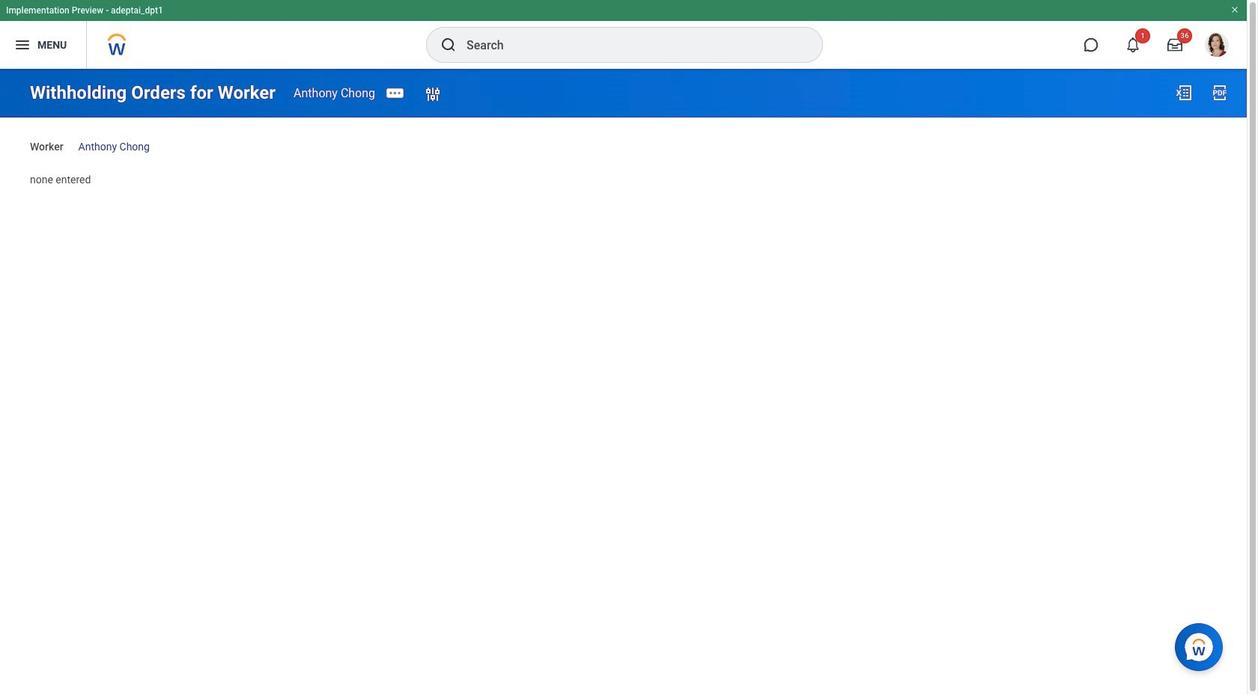 Task type: describe. For each thing, give the bounding box(es) containing it.
justify image
[[13, 36, 31, 54]]

Search Workday  search field
[[467, 28, 792, 61]]

close environment banner image
[[1231, 5, 1239, 14]]

profile logan mcneil image
[[1205, 33, 1229, 60]]

search image
[[440, 36, 458, 54]]

inbox large image
[[1168, 37, 1183, 52]]



Task type: vqa. For each thing, say whether or not it's contained in the screenshot.
change selection icon
yes



Task type: locate. For each thing, give the bounding box(es) containing it.
banner
[[0, 0, 1247, 69]]

notifications large image
[[1126, 37, 1141, 52]]

main content
[[0, 69, 1247, 200]]

change selection image
[[424, 86, 442, 104]]

export to excel image
[[1175, 84, 1193, 102]]

view printable version (pdf) image
[[1211, 84, 1229, 102]]



